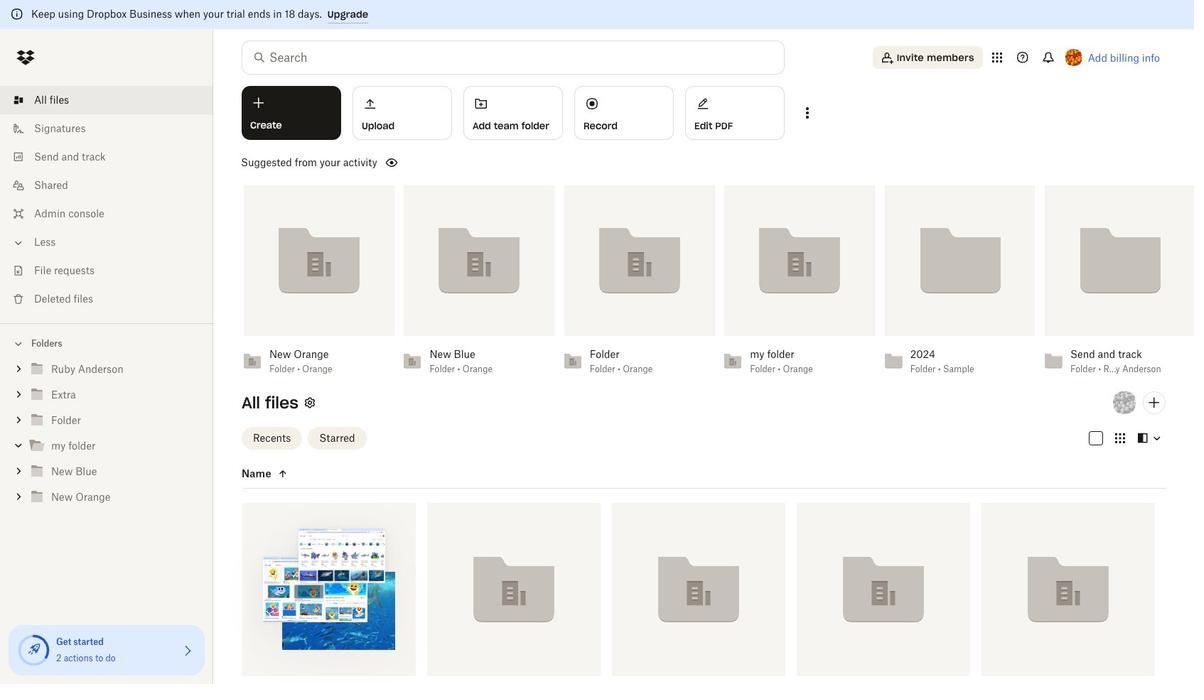 Task type: locate. For each thing, give the bounding box(es) containing it.
group
[[0, 354, 213, 521]]

alert
[[0, 0, 1194, 29]]

team shared folder, extra row
[[422, 503, 601, 685]]

account menu image
[[1065, 49, 1083, 66]]

list item
[[0, 86, 213, 114]]

team shared folder, new blue row
[[797, 503, 970, 685]]

list
[[0, 77, 213, 323]]

team shared folder, folder row
[[606, 503, 786, 685]]

team member folder, ruby anderson row
[[237, 503, 416, 685]]

team shared folder, new orange row
[[982, 503, 1155, 685]]

add team members image
[[1146, 394, 1163, 412]]



Task type: vqa. For each thing, say whether or not it's contained in the screenshot.
list item
yes



Task type: describe. For each thing, give the bounding box(es) containing it.
folder settings image
[[301, 394, 318, 412]]

Search in folder "Dropbox" text field
[[269, 49, 755, 66]]

dropbox image
[[11, 43, 40, 72]]

ruby anderson image
[[1113, 392, 1136, 414]]

less image
[[11, 236, 26, 250]]



